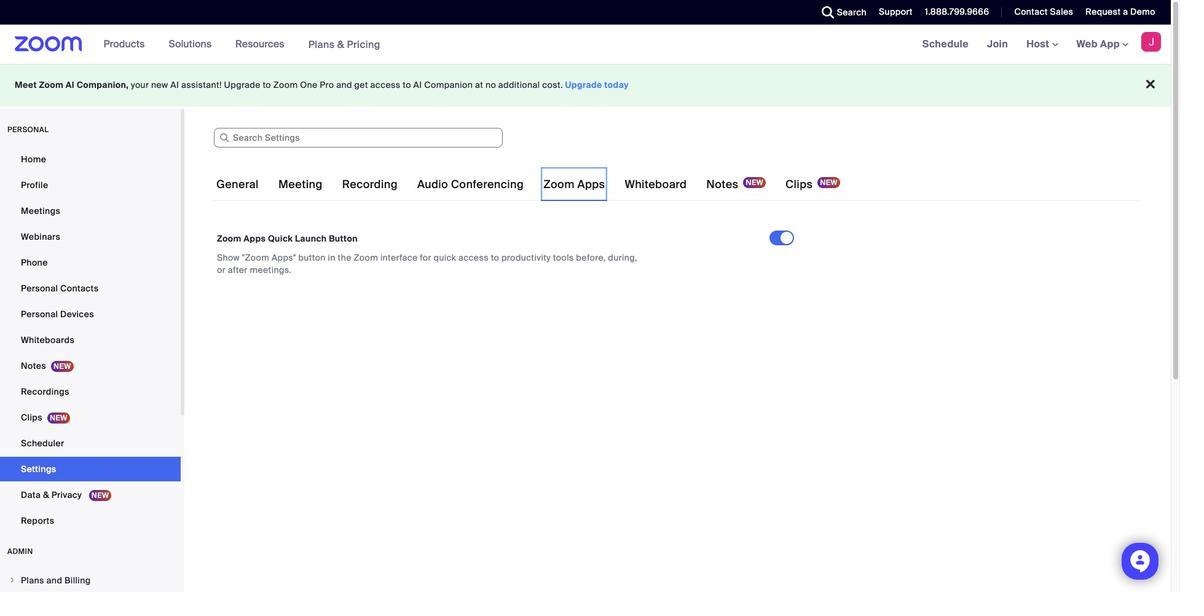 Task type: describe. For each thing, give the bounding box(es) containing it.
banner containing products
[[0, 25, 1172, 65]]

contact
[[1015, 6, 1048, 17]]

new
[[151, 79, 168, 90]]

request a demo
[[1086, 6, 1156, 17]]

to inside show "zoom apps" button in the zoom interface for quick access to productivity tools before, during, or after meetings.
[[491, 252, 500, 263]]

products button
[[104, 25, 150, 64]]

the
[[338, 252, 352, 263]]

interface
[[381, 252, 418, 263]]

companion
[[425, 79, 473, 90]]

show "zoom apps" button in the zoom interface for quick access to productivity tools before, during, or after meetings.
[[217, 252, 638, 276]]

web app
[[1077, 38, 1120, 50]]

meet zoom ai companion, your new ai assistant! upgrade to zoom one pro and get access to ai companion at no additional cost. upgrade today
[[15, 79, 629, 90]]

tools
[[553, 252, 574, 263]]

join
[[988, 38, 1009, 50]]

scheduler link
[[0, 431, 181, 456]]

schedule
[[923, 38, 969, 50]]

recordings
[[21, 386, 69, 397]]

after
[[228, 264, 248, 276]]

and inside plans and billing menu item
[[46, 575, 62, 586]]

personal for personal contacts
[[21, 283, 58, 294]]

personal menu menu
[[0, 147, 181, 534]]

access inside show "zoom apps" button in the zoom interface for quick access to productivity tools before, during, or after meetings.
[[459, 252, 489, 263]]

before,
[[576, 252, 606, 263]]

solutions button
[[169, 25, 217, 64]]

devices
[[60, 309, 94, 320]]

webinars link
[[0, 224, 181, 249]]

plans & pricing
[[309, 38, 381, 51]]

personal contacts
[[21, 283, 99, 294]]

right image
[[9, 577, 16, 584]]

apps for zoom apps
[[578, 177, 605, 192]]

your
[[131, 79, 149, 90]]

meetings.
[[250, 264, 292, 276]]

home link
[[0, 147, 181, 172]]

zoom inside tabs of my account settings page tab list
[[544, 177, 575, 192]]

1 ai from the left
[[66, 79, 74, 90]]

tabs of my account settings page tab list
[[214, 167, 843, 202]]

a
[[1124, 6, 1129, 17]]

pro
[[320, 79, 334, 90]]

plans for plans and billing
[[21, 575, 44, 586]]

webinars
[[21, 231, 60, 242]]

search button
[[813, 0, 870, 25]]

meetings navigation
[[914, 25, 1172, 65]]

2 ai from the left
[[171, 79, 179, 90]]

admin
[[7, 547, 33, 557]]

zoom apps quick launch button
[[217, 233, 358, 244]]

whiteboards
[[21, 335, 75, 346]]

"zoom
[[242, 252, 269, 263]]

clips link
[[0, 405, 181, 430]]

upgrade today link
[[566, 79, 629, 90]]

clips inside tabs of my account settings page tab list
[[786, 177, 813, 192]]

zoom apps
[[544, 177, 605, 192]]

support
[[879, 6, 913, 17]]

home
[[21, 154, 46, 165]]

settings
[[21, 464, 56, 475]]

during,
[[608, 252, 638, 263]]

productivity
[[502, 252, 551, 263]]

audio
[[418, 177, 448, 192]]

sales
[[1051, 6, 1074, 17]]

plans and billing
[[21, 575, 91, 586]]

today
[[605, 79, 629, 90]]

phone
[[21, 257, 48, 268]]

cost.
[[543, 79, 563, 90]]

whiteboards link
[[0, 328, 181, 352]]

personal
[[7, 125, 49, 135]]

audio conferencing
[[418, 177, 524, 192]]

whiteboard
[[625, 177, 687, 192]]

join link
[[978, 25, 1018, 64]]

personal contacts link
[[0, 276, 181, 301]]

contacts
[[60, 283, 99, 294]]

get
[[355, 79, 368, 90]]

reports link
[[0, 509, 181, 533]]

product information navigation
[[94, 25, 390, 65]]

& for privacy
[[43, 490, 49, 501]]

contact sales
[[1015, 6, 1074, 17]]

phone link
[[0, 250, 181, 275]]

general
[[216, 177, 259, 192]]

meetings
[[21, 205, 60, 216]]

0 horizontal spatial to
[[263, 79, 271, 90]]

meet zoom ai companion, footer
[[0, 64, 1172, 106]]

apps for zoom apps quick launch button
[[244, 233, 266, 244]]

notes inside tabs of my account settings page tab list
[[707, 177, 739, 192]]

host button
[[1027, 38, 1059, 50]]

1 upgrade from the left
[[224, 79, 261, 90]]

resources button
[[236, 25, 290, 64]]

companion,
[[77, 79, 129, 90]]

and inside meet zoom ai companion, footer
[[337, 79, 352, 90]]

show
[[217, 252, 240, 263]]

1.888.799.9666
[[925, 6, 990, 17]]

privacy
[[52, 490, 82, 501]]

products
[[104, 38, 145, 50]]

app
[[1101, 38, 1120, 50]]

for
[[420, 252, 432, 263]]



Task type: vqa. For each thing, say whether or not it's contained in the screenshot.
topmost PLANS
yes



Task type: locate. For each thing, give the bounding box(es) containing it.
launch
[[295, 233, 327, 244]]

1 personal from the top
[[21, 283, 58, 294]]

plans inside plans and billing menu item
[[21, 575, 44, 586]]

clips inside "link"
[[21, 412, 42, 423]]

scheduler
[[21, 438, 64, 449]]

pricing
[[347, 38, 381, 51]]

settings link
[[0, 457, 181, 482]]

plans inside product information navigation
[[309, 38, 335, 51]]

web app button
[[1077, 38, 1129, 50]]

to down resources dropdown button
[[263, 79, 271, 90]]

request
[[1086, 6, 1121, 17]]

plans and billing menu item
[[0, 569, 181, 592]]

1 horizontal spatial to
[[403, 79, 411, 90]]

notes link
[[0, 354, 181, 378]]

billing
[[65, 575, 91, 586]]

or
[[217, 264, 226, 276]]

conferencing
[[451, 177, 524, 192]]

ai left companion
[[414, 79, 422, 90]]

&
[[337, 38, 345, 51], [43, 490, 49, 501]]

at
[[475, 79, 483, 90]]

0 vertical spatial personal
[[21, 283, 58, 294]]

button
[[329, 233, 358, 244]]

schedule link
[[914, 25, 978, 64]]

1 horizontal spatial plans
[[309, 38, 335, 51]]

notes inside personal menu menu
[[21, 360, 46, 371]]

apps"
[[272, 252, 296, 263]]

1 vertical spatial notes
[[21, 360, 46, 371]]

1 horizontal spatial upgrade
[[566, 79, 603, 90]]

plans & pricing link
[[309, 38, 381, 51], [309, 38, 381, 51]]

2 personal from the top
[[21, 309, 58, 320]]

quick
[[434, 252, 456, 263]]

0 vertical spatial clips
[[786, 177, 813, 192]]

1.888.799.9666 button
[[916, 0, 993, 25], [925, 6, 990, 17]]

notes
[[707, 177, 739, 192], [21, 360, 46, 371]]

zoom
[[39, 79, 63, 90], [274, 79, 298, 90], [544, 177, 575, 192], [217, 233, 242, 244], [354, 252, 378, 263]]

1 vertical spatial clips
[[21, 412, 42, 423]]

1 horizontal spatial ai
[[171, 79, 179, 90]]

data & privacy link
[[0, 483, 181, 507]]

2 horizontal spatial ai
[[414, 79, 422, 90]]

and left billing
[[46, 575, 62, 586]]

no
[[486, 79, 496, 90]]

search
[[837, 7, 867, 18]]

recordings link
[[0, 379, 181, 404]]

1 vertical spatial access
[[459, 252, 489, 263]]

profile picture image
[[1142, 32, 1162, 52]]

ai right new
[[171, 79, 179, 90]]

0 vertical spatial apps
[[578, 177, 605, 192]]

host
[[1027, 38, 1053, 50]]

recording
[[342, 177, 398, 192]]

zoom logo image
[[15, 36, 82, 52]]

1 horizontal spatial &
[[337, 38, 345, 51]]

profile
[[21, 180, 48, 191]]

personal for personal devices
[[21, 309, 58, 320]]

to left productivity
[[491, 252, 500, 263]]

in
[[328, 252, 336, 263]]

data
[[21, 490, 41, 501]]

& inside product information navigation
[[337, 38, 345, 51]]

0 vertical spatial and
[[337, 79, 352, 90]]

1 horizontal spatial and
[[337, 79, 352, 90]]

0 horizontal spatial upgrade
[[224, 79, 261, 90]]

1 horizontal spatial access
[[459, 252, 489, 263]]

resources
[[236, 38, 285, 50]]

Search Settings text field
[[214, 128, 503, 148]]

one
[[300, 79, 318, 90]]

support link
[[870, 0, 916, 25], [879, 6, 913, 17]]

demo
[[1131, 6, 1156, 17]]

to left companion
[[403, 79, 411, 90]]

0 horizontal spatial plans
[[21, 575, 44, 586]]

personal
[[21, 283, 58, 294], [21, 309, 58, 320]]

meet
[[15, 79, 37, 90]]

access right the quick
[[459, 252, 489, 263]]

solutions
[[169, 38, 212, 50]]

& for pricing
[[337, 38, 345, 51]]

banner
[[0, 25, 1172, 65]]

plans right right image
[[21, 575, 44, 586]]

data & privacy
[[21, 490, 84, 501]]

1 vertical spatial and
[[46, 575, 62, 586]]

quick
[[268, 233, 293, 244]]

& inside personal menu menu
[[43, 490, 49, 501]]

upgrade down product information navigation
[[224, 79, 261, 90]]

additional
[[499, 79, 540, 90]]

personal devices
[[21, 309, 94, 320]]

meeting
[[279, 177, 323, 192]]

reports
[[21, 515, 54, 526]]

personal down phone
[[21, 283, 58, 294]]

upgrade right cost.
[[566, 79, 603, 90]]

0 vertical spatial plans
[[309, 38, 335, 51]]

web
[[1077, 38, 1098, 50]]

and left get
[[337, 79, 352, 90]]

& left pricing
[[337, 38, 345, 51]]

2 horizontal spatial to
[[491, 252, 500, 263]]

ai
[[66, 79, 74, 90], [171, 79, 179, 90], [414, 79, 422, 90]]

0 horizontal spatial notes
[[21, 360, 46, 371]]

ai left companion,
[[66, 79, 74, 90]]

0 vertical spatial access
[[371, 79, 401, 90]]

& right data
[[43, 490, 49, 501]]

personal up whiteboards
[[21, 309, 58, 320]]

1 vertical spatial personal
[[21, 309, 58, 320]]

button
[[299, 252, 326, 263]]

1 horizontal spatial apps
[[578, 177, 605, 192]]

request a demo link
[[1077, 0, 1172, 25], [1086, 6, 1156, 17]]

access right get
[[371, 79, 401, 90]]

meetings link
[[0, 199, 181, 223]]

personal devices link
[[0, 302, 181, 327]]

contact sales link
[[1006, 0, 1077, 25], [1015, 6, 1074, 17]]

0 horizontal spatial clips
[[21, 412, 42, 423]]

2 upgrade from the left
[[566, 79, 603, 90]]

0 horizontal spatial apps
[[244, 233, 266, 244]]

1 vertical spatial plans
[[21, 575, 44, 586]]

access inside meet zoom ai companion, footer
[[371, 79, 401, 90]]

0 horizontal spatial and
[[46, 575, 62, 586]]

1 horizontal spatial notes
[[707, 177, 739, 192]]

1 vertical spatial apps
[[244, 233, 266, 244]]

upgrade
[[224, 79, 261, 90], [566, 79, 603, 90]]

plans for plans & pricing
[[309, 38, 335, 51]]

profile link
[[0, 173, 181, 197]]

1 vertical spatial &
[[43, 490, 49, 501]]

0 vertical spatial &
[[337, 38, 345, 51]]

3 ai from the left
[[414, 79, 422, 90]]

plans
[[309, 38, 335, 51], [21, 575, 44, 586]]

zoom inside show "zoom apps" button in the zoom interface for quick access to productivity tools before, during, or after meetings.
[[354, 252, 378, 263]]

0 horizontal spatial &
[[43, 490, 49, 501]]

assistant!
[[181, 79, 222, 90]]

0 vertical spatial notes
[[707, 177, 739, 192]]

apps inside tabs of my account settings page tab list
[[578, 177, 605, 192]]

clips
[[786, 177, 813, 192], [21, 412, 42, 423]]

plans up meet zoom ai companion, your new ai assistant! upgrade to zoom one pro and get access to ai companion at no additional cost. upgrade today
[[309, 38, 335, 51]]

0 horizontal spatial ai
[[66, 79, 74, 90]]

1 horizontal spatial clips
[[786, 177, 813, 192]]

0 horizontal spatial access
[[371, 79, 401, 90]]



